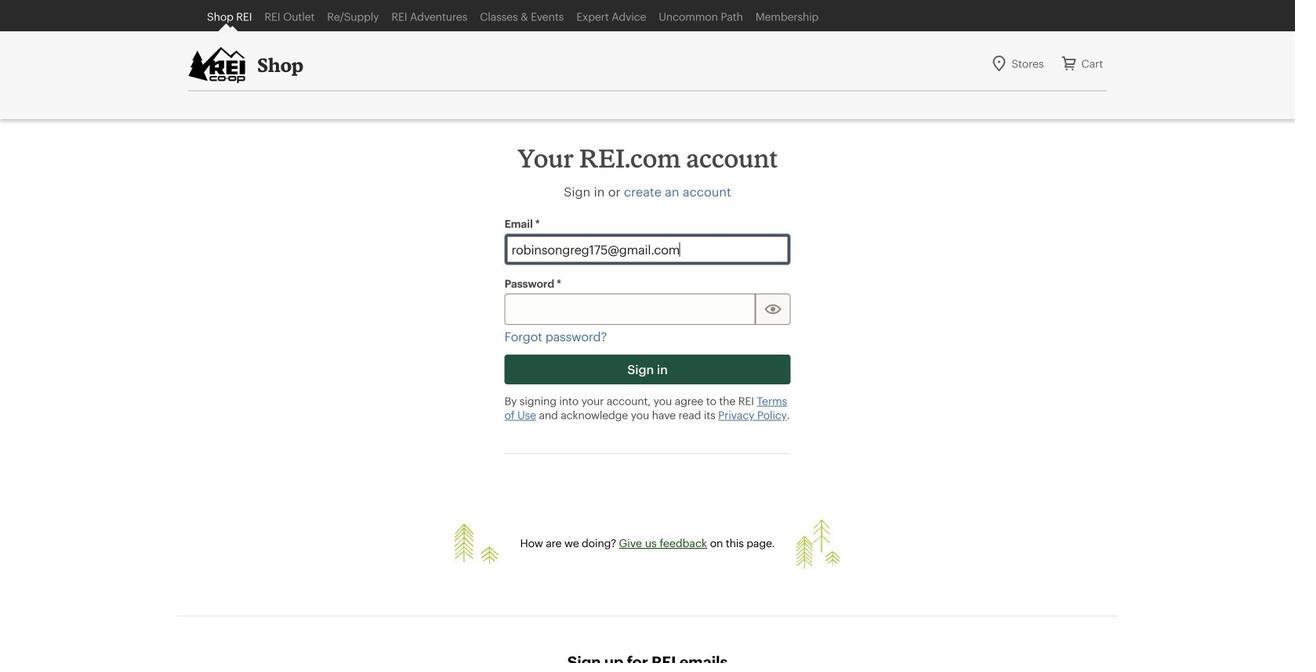 Task type: describe. For each thing, give the bounding box(es) containing it.
go to rei.com home page image
[[188, 46, 245, 84]]

show password image
[[763, 300, 783, 319]]



Task type: vqa. For each thing, say whether or not it's contained in the screenshot.
middle group
no



Task type: locate. For each thing, give the bounding box(es) containing it.
banner
[[0, 0, 1295, 119]]

1  image from the left
[[455, 521, 499, 569]]

footer
[[0, 473, 1295, 664]]

0 horizontal spatial  image
[[455, 521, 499, 569]]

None email field
[[504, 234, 791, 265]]

 image
[[455, 521, 499, 569], [796, 521, 840, 569]]

2  image from the left
[[796, 521, 840, 569]]

None password field
[[504, 294, 755, 325]]

1 horizontal spatial  image
[[796, 521, 840, 569]]



